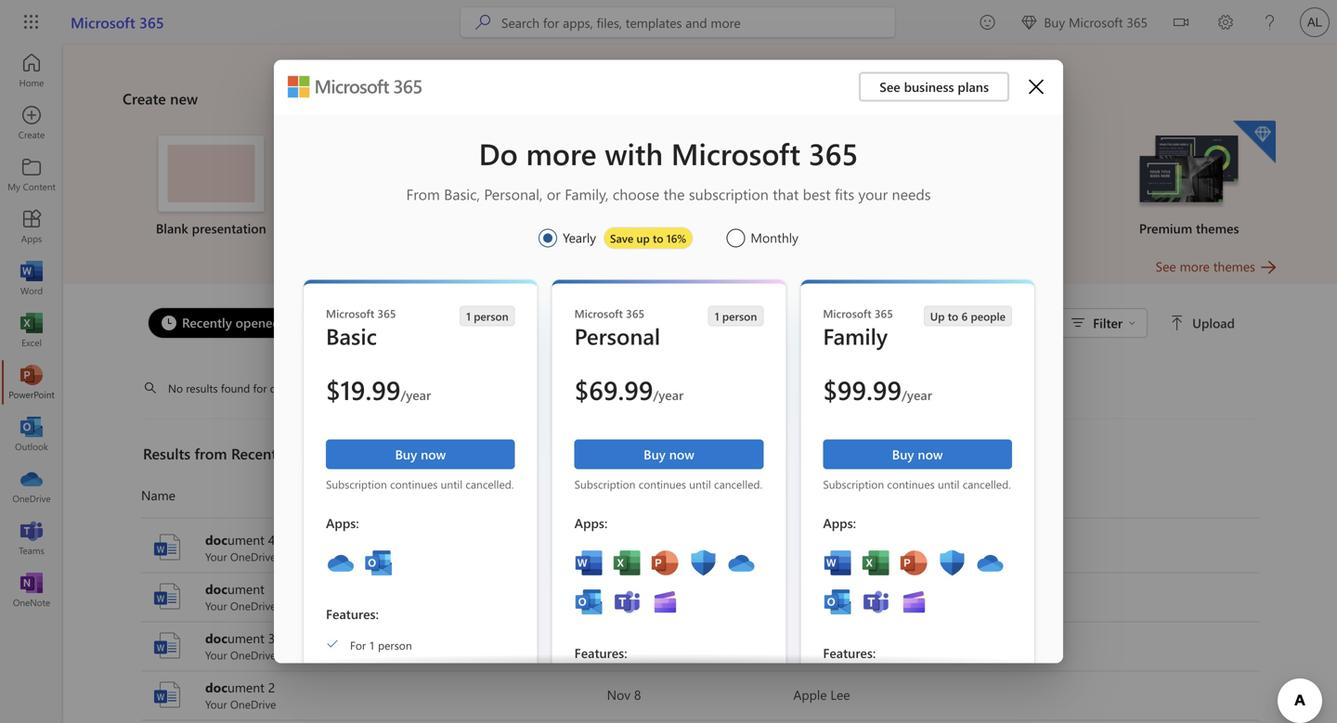 Task type: describe. For each thing, give the bounding box(es) containing it.
buy now button for $99.99
[[823, 440, 1012, 469]]

main content containing create new
[[63, 45, 1337, 723]]

with
[[605, 133, 663, 173]]

$99.99 /year
[[823, 372, 932, 407]]

presentation for blank presentation
[[192, 220, 266, 237]]

2
[[268, 679, 275, 696]]

none search field inside microsoft 365 banner
[[461, 7, 895, 37]]

monthly
[[751, 229, 799, 246]]

nov for nov 15
[[607, 637, 631, 654]]

3
[[268, 630, 275, 647]]

now for $99.99
[[918, 446, 943, 463]]

word image inside name document 3 cell
[[152, 631, 182, 661]]

create
[[123, 88, 166, 108]]

nov 15
[[607, 637, 648, 654]]

person for $69.99
[[722, 309, 757, 324]]

buy now for $19.99
[[395, 446, 446, 463]]

8
[[634, 686, 641, 703]]

4
[[268, 531, 275, 548]]

0 horizontal spatial outlook image
[[22, 425, 41, 444]]

name
[[141, 487, 175, 504]]

microsoft 365 subscription purchase journey element
[[274, 60, 1063, 723]]

microsoft 365 personal
[[574, 306, 660, 351]]

continues for $99.99
[[887, 477, 935, 492]]

lee for 8
[[831, 686, 850, 703]]

apple lee for nov 15
[[793, 637, 850, 654]]

leaf design element
[[907, 136, 1080, 238]]

cancelled. for $69.99
[[714, 477, 762, 492]]

excel image for $99.99
[[861, 548, 891, 578]]

buy for $19.99
[[395, 446, 417, 463]]

1 horizontal spatial to
[[948, 309, 958, 324]]

subscription continues until cancelled. for $99.99
[[823, 477, 1011, 492]]


[[1029, 79, 1044, 94]]

teams image
[[22, 529, 41, 548]]

word image down owner
[[823, 548, 853, 578]]

see business plans
[[880, 78, 989, 95]]

more for see
[[1180, 258, 1210, 275]]

365 for $19.99
[[377, 306, 396, 321]]

recently opened
[[182, 314, 280, 331]]

sales
[[604, 220, 633, 237]]

$19.99 /year
[[326, 372, 431, 407]]

personal
[[574, 321, 660, 351]]

0 vertical spatial onedrive image
[[22, 477, 41, 496]]

save
[[610, 231, 634, 246]]

microsoft for $99.99
[[823, 306, 872, 321]]

subscription for $19.99
[[326, 477, 387, 492]]

minimalist sales pitch element
[[516, 136, 689, 238]]

recently opened element
[[148, 307, 292, 339]]


[[1170, 316, 1185, 331]]

365 for $69.99
[[626, 306, 645, 321]]

lee for 6
[[831, 539, 850, 556]]

apps: for $99.99
[[823, 514, 856, 532]]

microsoft for $19.99
[[326, 306, 374, 321]]

opened
[[607, 487, 653, 504]]

1 person for $69.99
[[715, 309, 757, 324]]

minimalist sales pitch
[[539, 220, 666, 237]]

$19.99
[[326, 372, 401, 407]]

blank presentation
[[156, 220, 266, 237]]

clipchamp image for $69.99
[[651, 587, 680, 617]]

favorites
[[433, 314, 483, 331]]

shared
[[336, 314, 376, 331]]

displaying 6 out of 13 files. status
[[786, 308, 1239, 338]]

1 vertical spatial 6
[[632, 539, 639, 556]]

doc ument 3 your onedrive
[[205, 630, 276, 663]]

plans
[[958, 78, 989, 95]]

ument for ument 4
[[227, 531, 265, 548]]

family
[[823, 321, 888, 351]]

universal presentation
[[732, 220, 864, 237]]

family,
[[565, 184, 609, 204]]

features: for $19.99
[[326, 605, 379, 623]]

blank
[[156, 220, 188, 237]]

doc inside no results found for doc in recently opened status
[[270, 381, 288, 396]]

save up to 16%
[[610, 231, 687, 246]]

up
[[930, 309, 945, 324]]

microsoft defender image for $99.99
[[937, 548, 967, 578]]

personal,
[[484, 184, 543, 204]]

17
[[634, 588, 648, 605]]

lee for 17
[[831, 588, 850, 605]]

ument for ument 3
[[227, 630, 265, 647]]

buy now for $99.99
[[892, 446, 943, 463]]

yearly
[[563, 229, 596, 246]]

$69.99 /year
[[574, 372, 684, 407]]

pitch
[[636, 220, 666, 237]]

name document 2 cell
[[141, 678, 607, 712]]

up to 6 people
[[930, 309, 1006, 324]]

buy for $99.99
[[892, 446, 914, 463]]

apps: for $19.99
[[326, 514, 359, 532]]

doc ument your onedrive
[[205, 580, 276, 613]]

activity
[[980, 487, 1022, 504]]

apple lee for nov 8
[[793, 686, 850, 703]]

universal presentation element
[[711, 136, 885, 238]]

see business plans button
[[859, 72, 1009, 102]]

up
[[637, 231, 650, 246]]

apple lee for nov 17
[[793, 588, 850, 605]]

doc for ument 2
[[205, 679, 227, 696]]

minimalist
[[539, 220, 601, 237]]

doc ument 2 your onedrive
[[205, 679, 276, 712]]

home image
[[22, 61, 41, 80]]

powerpoint image for $99.99
[[899, 548, 929, 578]]

ument for ument 2
[[227, 679, 265, 696]]

opened button
[[607, 481, 793, 510]]

geometric color block element
[[320, 136, 493, 238]]

 button
[[1029, 79, 1044, 94]]

from
[[406, 184, 440, 204]]

buy now button for $19.99
[[326, 440, 515, 469]]

microsoft 365 family
[[823, 306, 893, 351]]

$69.99
[[574, 372, 653, 407]]

microsoft for $69.99
[[574, 306, 623, 321]]

results
[[186, 381, 218, 396]]

nov 17
[[607, 588, 648, 605]]

your inside doc ument your onedrive
[[205, 598, 227, 613]]

6 inside dialog
[[962, 309, 968, 324]]

/year for $69.99
[[653, 386, 684, 403]]

cancelled. for $19.99
[[466, 477, 514, 492]]

recently inside status
[[303, 381, 345, 396]]

people
[[971, 309, 1006, 324]]

2 horizontal spatial outlook image
[[823, 587, 853, 617]]

the
[[664, 184, 685, 204]]

0 horizontal spatial to
[[653, 231, 663, 246]]

no
[[168, 381, 183, 396]]

basic
[[326, 321, 377, 351]]

microsoft 365
[[71, 12, 164, 32]]

your
[[858, 184, 888, 204]]

shared element
[[302, 307, 389, 339]]

best
[[803, 184, 831, 204]]

microsoft 365 basic
[[326, 306, 396, 351]]

ument for ument
[[227, 580, 265, 598]]

microsoft inside microsoft 365 banner
[[71, 12, 135, 32]]

opened inside tab
[[236, 314, 280, 331]]

premium themes image
[[1136, 136, 1242, 210]]

owner
[[793, 487, 831, 504]]

no results found for doc in recently opened status
[[158, 381, 385, 400]]

themes inside "button"
[[1213, 258, 1255, 275]]

results
[[143, 443, 190, 463]]

0 vertical spatial themes
[[1196, 220, 1239, 237]]

that
[[773, 184, 799, 204]]

outlook image
[[574, 587, 604, 617]]

apple for dec 6
[[793, 539, 827, 556]]

nov 8
[[607, 686, 641, 703]]

apple for nov 8
[[793, 686, 827, 703]]

doc ument 4 your onedrive
[[205, 531, 276, 564]]

no results found for doc in recently opened
[[168, 381, 385, 396]]

tab list inside 'application'
[[143, 303, 786, 344]]

word image for ument 2
[[152, 680, 182, 710]]

subscription for $69.99
[[574, 477, 636, 492]]

geometric color block image
[[354, 136, 460, 212]]

 upload
[[1170, 314, 1235, 332]]

buy for $69.99
[[644, 446, 666, 463]]

1 for $19.99
[[466, 309, 471, 324]]



Task type: vqa. For each thing, say whether or not it's contained in the screenshot.
3rd tab from the right
no



Task type: locate. For each thing, give the bounding box(es) containing it.
my content image
[[22, 165, 41, 184]]

2 horizontal spatial opened
[[348, 381, 385, 396]]

buy now button up opened button
[[574, 440, 764, 469]]

365 inside the microsoft 365 family
[[875, 306, 893, 321]]

0 horizontal spatial opened
[[236, 314, 280, 331]]

list containing blank presentation
[[123, 119, 1278, 256]]

buy up owner button
[[892, 446, 914, 463]]

word image down name
[[152, 533, 182, 562]]

choose
[[613, 184, 660, 204]]

1 horizontal spatial subscription continues until cancelled.
[[574, 477, 762, 492]]

1 horizontal spatial now
[[669, 446, 694, 463]]

1 /year from the left
[[401, 386, 431, 403]]

doc inside doc ument 3 your onedrive
[[205, 630, 227, 647]]

1 for $69.99
[[715, 309, 719, 324]]

lee for 15
[[831, 637, 850, 654]]

0 vertical spatial to
[[653, 231, 663, 246]]

/year inside $19.99 /year
[[401, 386, 431, 403]]

2 /year from the left
[[653, 386, 684, 403]]

1 vertical spatial recently
[[303, 381, 345, 396]]

0 horizontal spatial /year
[[401, 386, 431, 403]]

0 horizontal spatial apps:
[[326, 514, 359, 532]]

1 your from the top
[[205, 549, 227, 564]]

clipchamp image right microsoft teams image
[[899, 587, 929, 617]]

more for do
[[526, 133, 597, 173]]

owner button
[[793, 481, 980, 510]]

for
[[253, 381, 267, 396]]

ument left 2 in the left of the page
[[227, 679, 265, 696]]

list
[[123, 119, 1278, 256]]

apps: down name button
[[326, 514, 359, 532]]

excel image up microsoft teams image
[[861, 548, 891, 578]]

1 vertical spatial outlook image
[[364, 548, 394, 578]]

0 horizontal spatial onedrive image
[[727, 548, 756, 578]]

365 for $99.99
[[875, 306, 893, 321]]

premium
[[1139, 220, 1192, 237]]

presentation
[[192, 220, 266, 237], [790, 220, 864, 237]]

microsoft 365 banner
[[0, 0, 1337, 45]]

name document cell
[[141, 580, 607, 613]]

doc inside the doc ument 4 your onedrive
[[205, 531, 227, 548]]

2 horizontal spatial person
[[722, 309, 757, 324]]

365 inside microsoft 365 personal
[[626, 306, 645, 321]]

Filter by keyword text field
[[804, 314, 1035, 332]]

2 vertical spatial word image
[[152, 680, 182, 710]]

doc down doc ument your onedrive
[[205, 630, 227, 647]]

see
[[880, 78, 900, 95], [1156, 258, 1176, 275]]

6 right "dec"
[[632, 539, 639, 556]]

more inside microsoft 365 subscription purchase journey element
[[526, 133, 597, 173]]

more
[[526, 133, 597, 173], [1180, 258, 1210, 275]]

6 left people
[[962, 309, 968, 324]]

onedrive inside doc ument 2 your onedrive
[[230, 697, 276, 712]]

2 nov from the top
[[607, 637, 631, 654]]

1 horizontal spatial cancelled.
[[714, 477, 762, 492]]

onedrive down 4
[[230, 549, 276, 564]]

2 horizontal spatial /year
[[902, 386, 932, 403]]

upload
[[1192, 314, 1235, 332]]

buy now button up owner button
[[823, 440, 1012, 469]]

2 cancelled. from the left
[[714, 477, 762, 492]]

2 buy now from the left
[[644, 446, 694, 463]]

1 horizontal spatial apps:
[[574, 514, 608, 532]]

3 until from the left
[[938, 477, 960, 492]]

apple for nov 17
[[793, 588, 827, 605]]

6
[[962, 309, 968, 324], [632, 539, 639, 556]]

3 ument from the top
[[227, 630, 265, 647]]

365 inside microsoft 365 banner
[[139, 12, 164, 32]]

15
[[634, 637, 648, 654]]

1 buy from the left
[[395, 446, 417, 463]]

365 left up
[[875, 306, 893, 321]]

microsoft defender image
[[689, 548, 718, 578], [937, 548, 967, 578]]

2 excel image from the left
[[861, 548, 891, 578]]

1 horizontal spatial onedrive image
[[975, 548, 1005, 578]]

None search field
[[461, 7, 895, 37]]

presentation right blank
[[192, 220, 266, 237]]

1 horizontal spatial continues
[[639, 477, 686, 492]]

3 your from the top
[[205, 648, 227, 663]]

application containing create new
[[0, 45, 1337, 723]]

tab list containing recently opened
[[143, 303, 786, 344]]

results from recently opened
[[143, 443, 344, 463]]

2 onedrive image from the left
[[975, 548, 1005, 578]]

subscription
[[326, 477, 387, 492], [574, 477, 636, 492], [823, 477, 884, 492]]

365 right shared
[[377, 306, 396, 321]]

0 horizontal spatial now
[[421, 446, 446, 463]]

microsoft teams image
[[861, 587, 891, 617]]

1 vertical spatial to
[[948, 309, 958, 324]]

3 apple from the top
[[793, 637, 827, 654]]

clipchamp image for $99.99
[[899, 587, 929, 617]]

word image down apps icon
[[22, 269, 41, 288]]

excel image
[[613, 548, 642, 578], [861, 548, 891, 578]]

microsoft teams image
[[613, 587, 642, 617]]

microsoft inside the microsoft 365 family
[[823, 306, 872, 321]]

doc left the "in"
[[270, 381, 288, 396]]

1 horizontal spatial outlook image
[[364, 548, 394, 578]]

1 horizontal spatial powerpoint image
[[651, 548, 680, 578]]

0 vertical spatial see
[[880, 78, 900, 95]]

list inside 'application'
[[123, 119, 1278, 256]]

2 presentation from the left
[[790, 220, 864, 237]]

recently inside tab
[[182, 314, 232, 331]]

2 vertical spatial recently
[[231, 443, 288, 463]]

word image left doc ument 2 your onedrive
[[152, 680, 182, 710]]

1 vertical spatial word image
[[152, 582, 182, 611]]

16%
[[667, 231, 687, 246]]

3 nov from the top
[[607, 686, 631, 703]]

needs
[[892, 184, 931, 204]]

3 apps: from the left
[[823, 514, 856, 532]]

0 horizontal spatial 1 person
[[466, 309, 509, 324]]

features: for $69.99
[[574, 644, 627, 662]]

see down premium
[[1156, 258, 1176, 275]]

2 vertical spatial outlook image
[[823, 587, 853, 617]]

subscription continues until cancelled. for $19.99
[[326, 477, 514, 492]]

person for $19.99
[[474, 309, 509, 324]]

navigation
[[0, 45, 63, 617]]

until
[[441, 477, 463, 492], [689, 477, 711, 492], [938, 477, 960, 492]]

microsoft inside microsoft 365 basic
[[326, 306, 374, 321]]

2 clipchamp image from the left
[[899, 587, 929, 617]]

365 up fits at the top
[[809, 133, 858, 173]]

1 horizontal spatial buy
[[644, 446, 666, 463]]

3 onedrive from the top
[[230, 648, 276, 663]]

buy now up owner button
[[892, 446, 943, 463]]

opened down the "in"
[[292, 443, 344, 463]]

subscription continues until cancelled. for $69.99
[[574, 477, 762, 492]]

doc
[[270, 381, 288, 396], [205, 531, 227, 548], [205, 580, 227, 598], [205, 630, 227, 647], [205, 679, 227, 696]]

0 horizontal spatial buy now
[[395, 446, 446, 463]]

recently right from
[[231, 443, 288, 463]]

create image
[[22, 113, 41, 132]]

4 ument from the top
[[227, 679, 265, 696]]

1 horizontal spatial see
[[1156, 258, 1176, 275]]

0 vertical spatial nov
[[607, 588, 631, 605]]

powerpoint image down owner button
[[899, 548, 929, 578]]

new
[[170, 88, 198, 108]]

opened down "basic"
[[348, 381, 385, 396]]

365 up create
[[139, 12, 164, 32]]

themes up the see more themes "button" on the right top
[[1196, 220, 1239, 237]]

now
[[421, 446, 446, 463], [669, 446, 694, 463], [918, 446, 943, 463]]

clipchamp image right 17 on the bottom of page
[[651, 587, 680, 617]]

buy now button up name button
[[326, 440, 515, 469]]

onedrive down 2 in the left of the page
[[230, 697, 276, 712]]

features: up for
[[326, 605, 379, 623]]

1 excel image from the left
[[613, 548, 642, 578]]

subscription for $99.99
[[823, 477, 884, 492]]

name button
[[141, 481, 607, 510]]

/year inside $99.99 /year
[[902, 386, 932, 403]]

onenote image
[[22, 581, 41, 600]]

3 buy now from the left
[[892, 446, 943, 463]]

presentation for universal presentation
[[790, 220, 864, 237]]

your up doc ument your onedrive
[[205, 549, 227, 564]]

basic,
[[444, 184, 480, 204]]

buy up name button
[[395, 446, 417, 463]]

see inside see business plans button
[[880, 78, 900, 95]]

word image inside name document 4 cell
[[152, 533, 182, 562]]

1 vertical spatial onedrive image
[[326, 548, 356, 578]]

0 horizontal spatial cancelled.
[[466, 477, 514, 492]]

continues up "dec 6"
[[639, 477, 686, 492]]

2 lee from the top
[[831, 588, 850, 605]]

0 horizontal spatial excel image
[[613, 548, 642, 578]]

do
[[479, 133, 518, 173]]

your up doc ument 3 your onedrive on the bottom
[[205, 598, 227, 613]]

1 horizontal spatial buy now button
[[574, 440, 764, 469]]

3 subscription continues until cancelled. from the left
[[823, 477, 1011, 492]]

apps image
[[22, 217, 41, 236]]

0 horizontal spatial onedrive image
[[22, 477, 41, 496]]

from basic, personal, or family, choose the subscription that best fits your needs
[[406, 184, 931, 204]]

/year inside $69.99 /year
[[653, 386, 684, 403]]

1 horizontal spatial excel image
[[861, 548, 891, 578]]

0 horizontal spatial buy now button
[[326, 440, 515, 469]]

recently up results
[[182, 314, 232, 331]]

see inside "button"
[[1156, 258, 1176, 275]]

see more themes button
[[1156, 256, 1278, 277]]

onedrive image for $69.99
[[727, 548, 756, 578]]

ument inside doc ument 3 your onedrive
[[227, 630, 265, 647]]

blank presentation element
[[124, 136, 298, 238]]

your for ument 3
[[205, 648, 227, 663]]

business
[[904, 78, 954, 95]]

from
[[195, 443, 227, 463]]

1
[[466, 309, 471, 324], [715, 309, 719, 324], [369, 638, 375, 653]]

subscription
[[689, 184, 769, 204]]

word image left "dec"
[[574, 548, 604, 578]]

tab list
[[143, 303, 786, 344]]

application
[[0, 45, 1337, 723]]

ument left 4
[[227, 531, 265, 548]]

word image
[[22, 269, 41, 288], [152, 582, 182, 611], [152, 680, 182, 710]]

ument inside the doc ument 4 your onedrive
[[227, 531, 265, 548]]

activity, column 4 of 4 column header
[[980, 481, 1259, 510]]

1 horizontal spatial 6
[[962, 309, 968, 324]]

see more themes
[[1156, 258, 1255, 275]]

1 horizontal spatial subscription
[[574, 477, 636, 492]]

fits
[[835, 184, 854, 204]]

1 horizontal spatial 1 person
[[715, 309, 757, 324]]

0 horizontal spatial features:
[[326, 605, 379, 623]]

doc left 4
[[205, 531, 227, 548]]

microsoft defender image for $69.99
[[689, 548, 718, 578]]

1 now from the left
[[421, 446, 446, 463]]

now up opened button
[[669, 446, 694, 463]]

3 lee from the top
[[831, 637, 850, 654]]

0 horizontal spatial person
[[378, 638, 412, 653]]

1 apps: from the left
[[326, 514, 359, 532]]

your up doc ument 2 your onedrive
[[205, 648, 227, 663]]

1 horizontal spatial clipchamp image
[[899, 587, 929, 617]]

row inside 'application'
[[141, 481, 1259, 519]]

onedrive for 3
[[230, 648, 276, 663]]

4 onedrive from the top
[[230, 697, 276, 712]]

1 microsoft defender image from the left
[[689, 548, 718, 578]]

main content
[[63, 45, 1337, 723]]

now for $19.99
[[421, 446, 446, 463]]

3 buy from the left
[[892, 446, 914, 463]]

features: down microsoft teams image
[[823, 644, 876, 662]]

2 vertical spatial opened
[[292, 443, 344, 463]]

doc inside doc ument your onedrive
[[205, 580, 227, 598]]

word image
[[152, 533, 182, 562], [574, 548, 604, 578], [823, 548, 853, 578], [152, 631, 182, 661]]

navigation inside 'application'
[[0, 45, 63, 617]]

row group inside 'application'
[[141, 720, 1259, 723]]

0 horizontal spatial clipchamp image
[[651, 587, 680, 617]]

2 microsoft defender image from the left
[[937, 548, 967, 578]]

your inside doc ument 3 your onedrive
[[205, 648, 227, 663]]

now up name button
[[421, 446, 446, 463]]

1 presentation from the left
[[192, 220, 266, 237]]

powerpoint image
[[22, 373, 41, 392], [651, 548, 680, 578], [899, 548, 929, 578]]

ument inside doc ument your onedrive
[[227, 580, 265, 598]]

0 horizontal spatial powerpoint image
[[22, 373, 41, 392]]

2 your from the top
[[205, 598, 227, 613]]

1 vertical spatial opened
[[348, 381, 385, 396]]

onedrive image
[[22, 477, 41, 496], [326, 548, 356, 578]]

2 horizontal spatial features:
[[823, 644, 876, 662]]

doc for ument
[[205, 580, 227, 598]]


[[326, 637, 339, 650]]

nov for nov 8
[[607, 686, 631, 703]]

0 horizontal spatial 6
[[632, 539, 639, 556]]

2 subscription continues until cancelled. from the left
[[574, 477, 762, 492]]

row
[[141, 481, 1259, 519]]

1 vertical spatial nov
[[607, 637, 631, 654]]

for
[[350, 638, 366, 653]]

/year down personal
[[653, 386, 684, 403]]

your down doc ument 3 your onedrive on the bottom
[[205, 697, 227, 712]]

onedrive image down activity
[[975, 548, 1005, 578]]

powerpoint image down excel icon
[[22, 373, 41, 392]]

universal presentation image
[[745, 136, 851, 212]]

ument inside doc ument 2 your onedrive
[[227, 679, 265, 696]]

name document 4 cell
[[141, 531, 607, 564]]

your for ument 2
[[205, 697, 227, 712]]

cancelled. for $99.99
[[963, 477, 1011, 492]]

or
[[547, 184, 561, 204]]

more inside "button"
[[1180, 258, 1210, 275]]

onedrive up 3
[[230, 598, 276, 613]]

buy now up opened button
[[644, 446, 694, 463]]

powerpoint image for $69.99
[[651, 548, 680, 578]]

now for $69.99
[[669, 446, 694, 463]]

365 down up
[[626, 306, 645, 321]]

clipchamp image
[[651, 587, 680, 617], [899, 587, 929, 617]]

0 vertical spatial opened
[[236, 314, 280, 331]]

2 horizontal spatial now
[[918, 446, 943, 463]]

excel image for $69.99
[[613, 548, 642, 578]]

1 vertical spatial more
[[1180, 258, 1210, 275]]

2 onedrive from the top
[[230, 598, 276, 613]]

2 horizontal spatial buy
[[892, 446, 914, 463]]

0 horizontal spatial buy
[[395, 446, 417, 463]]

1 onedrive from the top
[[230, 549, 276, 564]]

found
[[221, 381, 250, 396]]

row containing name
[[141, 481, 1259, 519]]

1 nov from the top
[[607, 588, 631, 605]]

buy
[[395, 446, 417, 463], [644, 446, 666, 463], [892, 446, 914, 463]]

buy now
[[395, 446, 446, 463], [644, 446, 694, 463], [892, 446, 943, 463]]

1 continues from the left
[[390, 477, 438, 492]]

3 /year from the left
[[902, 386, 932, 403]]

presentation down best on the right of the page
[[790, 220, 864, 237]]

0 horizontal spatial 1
[[369, 638, 375, 653]]

apps:
[[326, 514, 359, 532], [574, 514, 608, 532], [823, 514, 856, 532]]

0 vertical spatial more
[[526, 133, 597, 173]]

doc for ument 4
[[205, 531, 227, 548]]

see left business
[[880, 78, 900, 95]]

nov for nov 17
[[607, 588, 631, 605]]

0 vertical spatial outlook image
[[22, 425, 41, 444]]

dec 6
[[607, 539, 639, 556]]

0 horizontal spatial presentation
[[192, 220, 266, 237]]

universal
[[732, 220, 786, 237]]

continues for $19.99
[[390, 477, 438, 492]]

2 horizontal spatial subscription continues until cancelled.
[[823, 477, 1011, 492]]

0 horizontal spatial subscription continues until cancelled.
[[326, 477, 514, 492]]

4 apple lee from the top
[[793, 686, 850, 703]]

name document 3 cell
[[141, 629, 607, 663]]

powerpoint image right "dec 6"
[[651, 548, 680, 578]]

see for see business plans
[[880, 78, 900, 95]]

themes down premium themes on the right of page
[[1213, 258, 1255, 275]]

onedrive
[[230, 549, 276, 564], [230, 598, 276, 613], [230, 648, 276, 663], [230, 697, 276, 712]]

0 horizontal spatial continues
[[390, 477, 438, 492]]

doc down the doc ument 4 your onedrive
[[205, 580, 227, 598]]

dec
[[607, 539, 629, 556]]

2 subscription from the left
[[574, 477, 636, 492]]

2 buy now button from the left
[[574, 440, 764, 469]]

2 apple lee from the top
[[793, 588, 850, 605]]

0 horizontal spatial see
[[880, 78, 900, 95]]

nov
[[607, 588, 631, 605], [607, 637, 631, 654], [607, 686, 631, 703]]

features: left 15
[[574, 644, 627, 662]]

2 horizontal spatial cancelled.
[[963, 477, 1011, 492]]

4 your from the top
[[205, 697, 227, 712]]

1 horizontal spatial person
[[474, 309, 509, 324]]

favorites tab
[[394, 307, 502, 339]]

premium themes
[[1139, 220, 1239, 237]]

365 inside microsoft 365 basic
[[377, 306, 396, 321]]

word image left doc ument 3 your onedrive on the bottom
[[152, 631, 182, 661]]

onedrive image
[[727, 548, 756, 578], [975, 548, 1005, 578]]

shared tab
[[297, 307, 394, 339]]

presentation inside "element"
[[192, 220, 266, 237]]

2 horizontal spatial powerpoint image
[[899, 548, 929, 578]]

1 person
[[466, 309, 509, 324], [715, 309, 757, 324]]

1 1 person from the left
[[466, 309, 509, 324]]

in
[[291, 381, 300, 396]]

row group
[[141, 720, 1259, 723]]

0 horizontal spatial more
[[526, 133, 597, 173]]

doc for ument 3
[[205, 630, 227, 647]]

until for $69.99
[[689, 477, 711, 492]]

2 1 person from the left
[[715, 309, 757, 324]]

4 lee from the top
[[831, 686, 850, 703]]

2 horizontal spatial until
[[938, 477, 960, 492]]

microsoft inside microsoft 365 personal
[[574, 306, 623, 321]]

1 person for $19.99
[[466, 309, 509, 324]]

1 horizontal spatial presentation
[[790, 220, 864, 237]]

more down premium themes on the right of page
[[1180, 258, 1210, 275]]

onedrive inside doc ument your onedrive
[[230, 598, 276, 613]]

1 cancelled. from the left
[[466, 477, 514, 492]]

2 horizontal spatial 1
[[715, 309, 719, 324]]

2 horizontal spatial subscription
[[823, 477, 884, 492]]

apps: down owner
[[823, 514, 856, 532]]

3 buy now button from the left
[[823, 440, 1012, 469]]

1 subscription continues until cancelled. from the left
[[326, 477, 514, 492]]

apple lee for dec 6
[[793, 539, 850, 556]]

1 horizontal spatial onedrive image
[[326, 548, 356, 578]]

nov left 8
[[607, 686, 631, 703]]

onedrive down 3
[[230, 648, 276, 663]]

create new
[[123, 88, 198, 108]]

1 horizontal spatial buy now
[[644, 446, 694, 463]]

1 subscription from the left
[[326, 477, 387, 492]]

1 until from the left
[[441, 477, 463, 492]]

1 horizontal spatial features:
[[574, 644, 627, 662]]

your inside doc ument 2 your onedrive
[[205, 697, 227, 712]]

3 now from the left
[[918, 446, 943, 463]]

recently
[[182, 314, 232, 331], [303, 381, 345, 396], [231, 443, 288, 463]]

apps: up "dec"
[[574, 514, 608, 532]]

themes
[[1196, 220, 1239, 237], [1213, 258, 1255, 275]]

apple
[[793, 539, 827, 556], [793, 588, 827, 605], [793, 637, 827, 654], [793, 686, 827, 703]]

2 continues from the left
[[639, 477, 686, 492]]

recently opened tab
[[143, 307, 297, 339]]

excel image up nov 17
[[613, 548, 642, 578]]

do more with microsoft 365
[[479, 133, 858, 173]]

1 buy now button from the left
[[326, 440, 515, 469]]

ument left 3
[[227, 630, 265, 647]]

more up or
[[526, 133, 597, 173]]

1 horizontal spatial until
[[689, 477, 711, 492]]

do more with microsoft 365 dialog
[[0, 0, 1337, 723]]

2 ument from the top
[[227, 580, 265, 598]]

apple for nov 15
[[793, 637, 827, 654]]

1 horizontal spatial opened
[[292, 443, 344, 463]]

buy now for $69.99
[[644, 446, 694, 463]]

2 horizontal spatial continues
[[887, 477, 935, 492]]

minimalist sales pitch image
[[549, 136, 655, 212]]

3 continues from the left
[[887, 477, 935, 492]]

2 vertical spatial nov
[[607, 686, 631, 703]]

nov left 17 on the bottom of page
[[607, 588, 631, 605]]

onedrive image up teams image
[[22, 477, 41, 496]]

3 subscription from the left
[[823, 477, 884, 492]]

onedrive for 2
[[230, 697, 276, 712]]

opened inside status
[[348, 381, 385, 396]]

2 horizontal spatial buy now
[[892, 446, 943, 463]]

4 apple from the top
[[793, 686, 827, 703]]

1 apple lee from the top
[[793, 539, 850, 556]]

3 apple lee from the top
[[793, 637, 850, 654]]

nov left 15
[[607, 637, 631, 654]]

your inside the doc ument 4 your onedrive
[[205, 549, 227, 564]]

continues for $69.99
[[639, 477, 686, 492]]

3 cancelled. from the left
[[963, 477, 1011, 492]]

2 horizontal spatial apps:
[[823, 514, 856, 532]]

1 clipchamp image from the left
[[651, 587, 680, 617]]

1 ument from the top
[[227, 531, 265, 548]]

2 until from the left
[[689, 477, 711, 492]]

$99.99
[[823, 372, 902, 407]]

2 now from the left
[[669, 446, 694, 463]]

onedrive inside the doc ument 4 your onedrive
[[230, 549, 276, 564]]

0 vertical spatial recently
[[182, 314, 232, 331]]

1 vertical spatial see
[[1156, 258, 1176, 275]]

2 apple from the top
[[793, 588, 827, 605]]

/year for $99.99
[[902, 386, 932, 403]]

1 lee from the top
[[831, 539, 850, 556]]

cancelled.
[[466, 477, 514, 492], [714, 477, 762, 492], [963, 477, 1011, 492]]

doc down doc ument 3 your onedrive on the bottom
[[205, 679, 227, 696]]

see for see more themes
[[1156, 258, 1176, 275]]

onedrive image down opened button
[[727, 548, 756, 578]]

continues left activity
[[887, 477, 935, 492]]

2 horizontal spatial buy now button
[[823, 440, 1012, 469]]

2 buy from the left
[[644, 446, 666, 463]]

excel image
[[22, 321, 41, 340]]

1 onedrive image from the left
[[727, 548, 756, 578]]

onedrive for 4
[[230, 549, 276, 564]]

continues
[[390, 477, 438, 492], [639, 477, 686, 492], [887, 477, 935, 492]]

/year down favorites tab
[[401, 386, 431, 403]]

onedrive image for $99.99
[[975, 548, 1005, 578]]

onedrive image up name document cell
[[326, 548, 356, 578]]

ument down the doc ument 4 your onedrive
[[227, 580, 265, 598]]

until for $19.99
[[441, 477, 463, 492]]

0 vertical spatial word image
[[22, 269, 41, 288]]

outlook image
[[22, 425, 41, 444], [364, 548, 394, 578], [823, 587, 853, 617]]

0 vertical spatial 6
[[962, 309, 968, 324]]

1 horizontal spatial 1
[[466, 309, 471, 324]]

/year for $19.99
[[401, 386, 431, 403]]

buy up opened
[[644, 446, 666, 463]]

2 apps: from the left
[[574, 514, 608, 532]]

doc inside doc ument 2 your onedrive
[[205, 679, 227, 696]]

buy now up name button
[[395, 446, 446, 463]]

for 1 person
[[350, 638, 412, 653]]

1 buy now from the left
[[395, 446, 446, 463]]

1 apple from the top
[[793, 539, 827, 556]]

until for $99.99
[[938, 477, 960, 492]]

features: for $99.99
[[823, 644, 876, 662]]

0 horizontal spatial microsoft defender image
[[689, 548, 718, 578]]

word image left doc ument your onedrive
[[152, 582, 182, 611]]

0 horizontal spatial until
[[441, 477, 463, 492]]

opened up for
[[236, 314, 280, 331]]

now up owner button
[[918, 446, 943, 463]]

buy now button for $69.99
[[574, 440, 764, 469]]

premium templates diamond image
[[1233, 121, 1276, 163]]

1 vertical spatial themes
[[1213, 258, 1255, 275]]

1 horizontal spatial microsoft defender image
[[937, 548, 967, 578]]

word image for ument
[[152, 582, 182, 611]]

1 horizontal spatial more
[[1180, 258, 1210, 275]]

word image inside name document 2 cell
[[152, 680, 182, 710]]

onedrive inside doc ument 3 your onedrive
[[230, 648, 276, 663]]

apps: for $69.99
[[574, 514, 608, 532]]

continues up name document 4 cell
[[390, 477, 438, 492]]

0 horizontal spatial subscription
[[326, 477, 387, 492]]

1 horizontal spatial /year
[[653, 386, 684, 403]]

word image inside name document cell
[[152, 582, 182, 611]]

person
[[474, 309, 509, 324], [722, 309, 757, 324], [378, 638, 412, 653]]

/year down filter by keyword text box
[[902, 386, 932, 403]]

premium themes element
[[1103, 121, 1276, 238]]

your for ument 4
[[205, 549, 227, 564]]

recently right the "in"
[[303, 381, 345, 396]]



